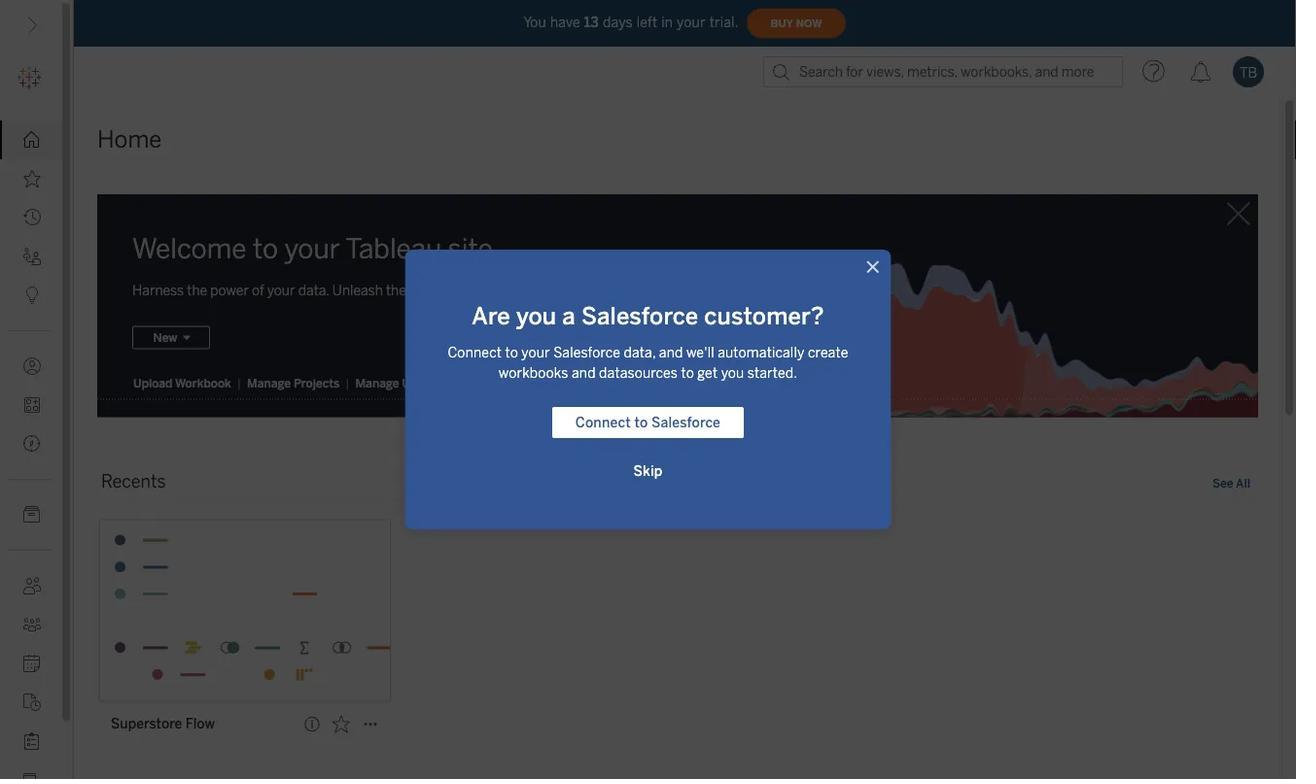Task type: describe. For each thing, give the bounding box(es) containing it.
home
[[97, 126, 162, 154]]

2 the from the left
[[386, 282, 406, 298]]

recents image
[[23, 209, 41, 227]]

skip
[[634, 464, 663, 480]]

buy now button
[[746, 8, 847, 39]]

site status image
[[23, 772, 41, 780]]

see all
[[1213, 476, 1251, 490]]

are
[[472, 303, 510, 331]]

to for connect to salesforce
[[634, 415, 648, 431]]

to for connect to your salesforce data, and we'll automatically create workbooks and datasources to get you started.
[[505, 345, 518, 361]]

days
[[603, 14, 633, 30]]

your inside connect to your salesforce data, and we'll automatically create workbooks and datasources to get you started.
[[522, 345, 550, 361]]

to left the get
[[681, 366, 694, 382]]

download tableau desktop | download tableau prep builder
[[449, 376, 787, 390]]

people.
[[514, 282, 559, 298]]

trial.
[[710, 14, 739, 30]]

1 manage from the left
[[247, 376, 291, 390]]

download tableau desktop link
[[448, 375, 600, 391]]

salesforce for a
[[581, 303, 699, 331]]

potential
[[409, 282, 464, 298]]

your left data.
[[267, 282, 295, 298]]

groups image
[[23, 617, 41, 634]]

superstore flow
[[111, 717, 215, 733]]

2 manage from the left
[[355, 376, 399, 390]]

personal space image
[[23, 358, 41, 375]]

automatically
[[718, 345, 805, 361]]

shared with me image
[[23, 248, 41, 265]]

new button
[[132, 326, 210, 349]]

upload workbook | manage projects | manage users
[[133, 376, 434, 390]]

superstore
[[111, 717, 182, 733]]

users
[[402, 376, 434, 390]]

desktop
[[553, 376, 599, 390]]

power
[[210, 282, 249, 298]]

home image
[[23, 131, 41, 149]]

in
[[661, 14, 673, 30]]

1 of from the left
[[252, 282, 264, 298]]

unleash
[[332, 282, 383, 298]]

harness
[[132, 282, 184, 298]]

0 vertical spatial you
[[516, 303, 557, 331]]

jobs image
[[23, 694, 41, 712]]

salesforce for your
[[553, 345, 621, 361]]

datasources
[[599, 366, 678, 382]]

prep
[[718, 376, 744, 390]]

harness the power of your data. unleash the potential of your people.
[[132, 282, 559, 298]]

connect for connect to your salesforce data, and we'll automatically create workbooks and datasources to get you started.
[[448, 345, 502, 361]]

salesforce inside connect to salesforce link
[[652, 415, 721, 431]]

upload workbook button
[[132, 375, 232, 391]]

connect to salesforce
[[576, 415, 721, 431]]

2 | from the left
[[345, 376, 349, 390]]

users image
[[23, 578, 41, 595]]

1 | from the left
[[237, 376, 241, 390]]

welcome to your tableau site
[[132, 232, 493, 265]]

schedules image
[[23, 655, 41, 673]]

to for welcome to your tableau site
[[253, 232, 278, 265]]

builder
[[747, 376, 787, 390]]



Task type: vqa. For each thing, say whether or not it's contained in the screenshot.
Connect to your Salesforce data, and we'll automatically create workbooks and datasources to get you started.
yes



Task type: locate. For each thing, give the bounding box(es) containing it.
2 horizontal spatial |
[[605, 376, 609, 390]]

1 horizontal spatial you
[[721, 366, 744, 382]]

site
[[448, 232, 493, 265]]

manage users link
[[354, 375, 435, 391]]

flow
[[185, 717, 215, 733]]

skip link
[[444, 462, 852, 482]]

workbook
[[175, 376, 231, 390]]

0 horizontal spatial tableau
[[346, 232, 442, 265]]

recommendations image
[[23, 287, 41, 304]]

0 horizontal spatial |
[[237, 376, 241, 390]]

workbooks
[[499, 366, 569, 382]]

you have 13 days left in your trial.
[[524, 14, 739, 30]]

recents
[[101, 472, 166, 492]]

| right projects
[[345, 376, 349, 390]]

connect to your salesforce data, and we'll automatically create workbooks and datasources to get you started.
[[448, 345, 848, 382]]

to
[[253, 232, 278, 265], [505, 345, 518, 361], [681, 366, 694, 382], [634, 415, 648, 431]]

customer?
[[704, 303, 824, 331]]

tableau up unleash at the top
[[346, 232, 442, 265]]

2 download from the left
[[615, 376, 669, 390]]

0 horizontal spatial and
[[572, 366, 596, 382]]

main navigation. press the up and down arrow keys to access links. element
[[0, 121, 58, 780]]

salesforce up desktop at left
[[553, 345, 621, 361]]

1 horizontal spatial manage
[[355, 376, 399, 390]]

you inside connect to your salesforce data, and we'll automatically create workbooks and datasources to get you started.
[[721, 366, 744, 382]]

1 horizontal spatial |
[[345, 376, 349, 390]]

1 horizontal spatial and
[[659, 345, 683, 361]]

2 of from the left
[[468, 282, 480, 298]]

1 horizontal spatial download
[[615, 376, 669, 390]]

are you a salesforce customer?
[[472, 303, 824, 331]]

welcome
[[132, 232, 247, 265]]

download tableau prep builder link
[[614, 375, 788, 391]]

tableau down we'll
[[672, 376, 715, 390]]

you
[[524, 14, 546, 30]]

0 horizontal spatial the
[[187, 282, 207, 298]]

to right welcome
[[253, 232, 278, 265]]

1 the from the left
[[187, 282, 207, 298]]

and
[[659, 345, 683, 361], [572, 366, 596, 382]]

tasks image
[[23, 733, 41, 751]]

0 horizontal spatial of
[[252, 282, 264, 298]]

new
[[153, 331, 177, 345]]

manage projects link
[[246, 375, 341, 391]]

you down people.
[[516, 303, 557, 331]]

and left we'll
[[659, 345, 683, 361]]

| right the workbook
[[237, 376, 241, 390]]

0 vertical spatial salesforce
[[581, 303, 699, 331]]

collections image
[[23, 397, 41, 414]]

0 horizontal spatial connect
[[448, 345, 502, 361]]

connect
[[448, 345, 502, 361], [576, 415, 631, 431]]

salesforce up data, in the top of the page
[[581, 303, 699, 331]]

0 horizontal spatial download
[[449, 376, 504, 390]]

1 horizontal spatial tableau
[[507, 376, 550, 390]]

to up workbooks
[[505, 345, 518, 361]]

|
[[237, 376, 241, 390], [345, 376, 349, 390], [605, 376, 609, 390]]

salesforce inside connect to your salesforce data, and we'll automatically create workbooks and datasources to get you started.
[[553, 345, 621, 361]]

you
[[516, 303, 557, 331], [721, 366, 744, 382]]

the left power
[[187, 282, 207, 298]]

and right workbooks
[[572, 366, 596, 382]]

manage left users
[[355, 376, 399, 390]]

0 horizontal spatial manage
[[247, 376, 291, 390]]

the
[[187, 282, 207, 298], [386, 282, 406, 298]]

connect down download tableau desktop | download tableau prep builder
[[576, 415, 631, 431]]

your up are
[[483, 282, 511, 298]]

buy
[[771, 17, 793, 29]]

1 vertical spatial connect
[[576, 415, 631, 431]]

have
[[550, 14, 580, 30]]

all
[[1236, 476, 1251, 490]]

13
[[584, 14, 599, 30]]

your up data.
[[284, 232, 340, 265]]

a
[[562, 303, 576, 331]]

1 vertical spatial and
[[572, 366, 596, 382]]

to down download tableau desktop | download tableau prep builder
[[634, 415, 648, 431]]

| right desktop at left
[[605, 376, 609, 390]]

tableau
[[346, 232, 442, 265], [507, 376, 550, 390], [672, 376, 715, 390]]

0 horizontal spatial you
[[516, 303, 557, 331]]

of
[[252, 282, 264, 298], [468, 282, 480, 298]]

connect for connect to salesforce
[[576, 415, 631, 431]]

favorites image
[[23, 170, 41, 188]]

download right users
[[449, 376, 504, 390]]

download down data, in the top of the page
[[615, 376, 669, 390]]

2 horizontal spatial tableau
[[672, 376, 715, 390]]

salesforce
[[581, 303, 699, 331], [553, 345, 621, 361], [652, 415, 721, 431]]

started.
[[748, 366, 798, 382]]

data.
[[298, 282, 329, 298]]

0 vertical spatial connect
[[448, 345, 502, 361]]

1 vertical spatial you
[[721, 366, 744, 382]]

navigation panel element
[[0, 58, 58, 780]]

see all link
[[1213, 475, 1251, 495]]

download
[[449, 376, 504, 390], [615, 376, 669, 390]]

2 vertical spatial salesforce
[[652, 415, 721, 431]]

external assets image
[[23, 507, 41, 524]]

3 | from the left
[[605, 376, 609, 390]]

1 vertical spatial salesforce
[[553, 345, 621, 361]]

manage left projects
[[247, 376, 291, 390]]

your
[[677, 14, 706, 30], [284, 232, 340, 265], [267, 282, 295, 298], [483, 282, 511, 298], [522, 345, 550, 361]]

data,
[[624, 345, 656, 361]]

1 horizontal spatial of
[[468, 282, 480, 298]]

now
[[796, 17, 822, 29]]

connect inside connect to your salesforce data, and we'll automatically create workbooks and datasources to get you started.
[[448, 345, 502, 361]]

you right the get
[[721, 366, 744, 382]]

get
[[698, 366, 718, 382]]

salesforce down download tableau prep builder link
[[652, 415, 721, 431]]

connect to salesforce link
[[552, 407, 744, 439]]

of up are
[[468, 282, 480, 298]]

buy now
[[771, 17, 822, 29]]

of right power
[[252, 282, 264, 298]]

connect down are
[[448, 345, 502, 361]]

1 horizontal spatial the
[[386, 282, 406, 298]]

tableau left desktop at left
[[507, 376, 550, 390]]

explore image
[[23, 436, 41, 453]]

we'll
[[686, 345, 715, 361]]

0 vertical spatial and
[[659, 345, 683, 361]]

manage
[[247, 376, 291, 390], [355, 376, 399, 390]]

1 horizontal spatial connect
[[576, 415, 631, 431]]

upload
[[133, 376, 173, 390]]

your up workbooks
[[522, 345, 550, 361]]

the right unleash at the top
[[386, 282, 406, 298]]

your right in
[[677, 14, 706, 30]]

projects
[[294, 376, 340, 390]]

see
[[1213, 476, 1234, 490]]

create
[[808, 345, 848, 361]]

left
[[637, 14, 658, 30]]

1 download from the left
[[449, 376, 504, 390]]



